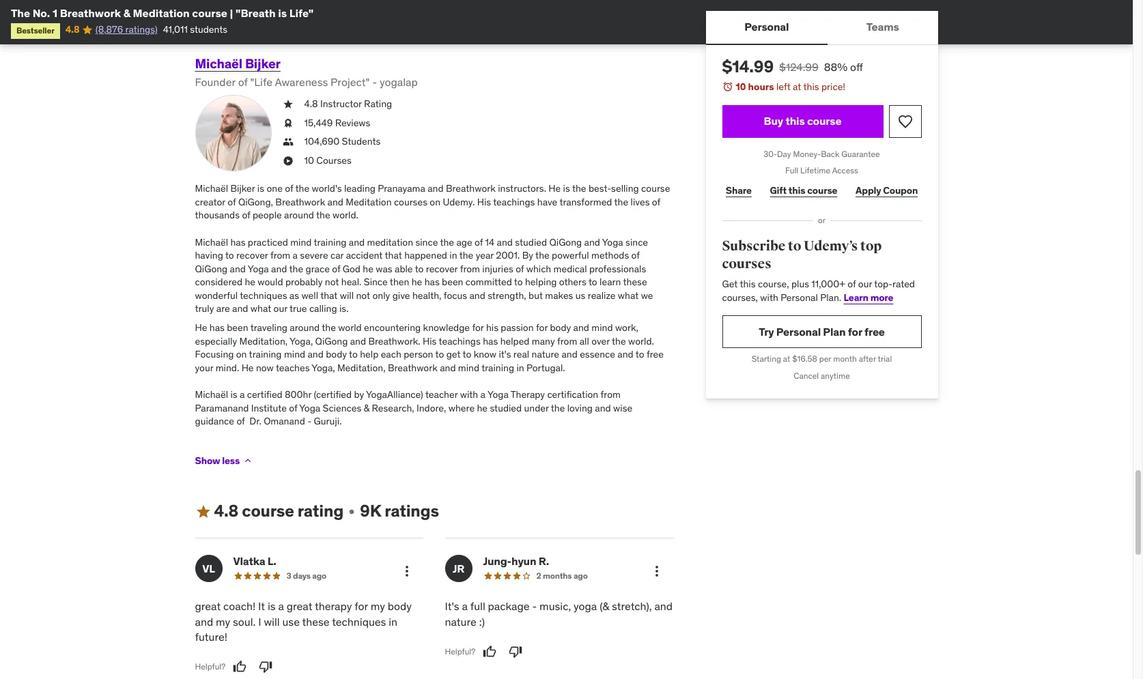 Task type: describe. For each thing, give the bounding box(es) containing it.
over
[[592, 335, 610, 348]]

have
[[538, 196, 558, 208]]

and up udemy.
[[428, 183, 444, 195]]

2 months ago
[[537, 571, 588, 582]]

wonderful
[[195, 290, 238, 302]]

1 vertical spatial my
[[216, 615, 230, 629]]

he up "health,"
[[412, 276, 422, 289]]

of left 14
[[475, 236, 483, 248]]

breathwork up udemy.
[[446, 183, 496, 195]]

course up students
[[192, 6, 228, 20]]

meditation
[[367, 236, 413, 248]]

and up portugal.
[[562, 349, 578, 361]]

104,690 students
[[304, 135, 381, 148]]

gift this course
[[770, 184, 838, 197]]

from down year
[[460, 263, 480, 275]]

health,
[[413, 290, 442, 302]]

helpful? for it's a full package - music, yoga (& stretch), and nature :)
[[445, 647, 476, 657]]

a inside great coach! it is a great therapy for my body and my soul. i will use these techniques in future!
[[278, 600, 284, 614]]

creator
[[195, 196, 225, 208]]

it's
[[445, 600, 459, 614]]

to right "having"
[[225, 249, 234, 262]]

of down the car
[[332, 263, 341, 275]]

grace
[[306, 263, 330, 275]]

mark review by vlatka l. as helpful image
[[233, 661, 247, 675]]

courses inside subscribe to udemy's top courses
[[722, 255, 772, 272]]

he inside michaël bijker is one of the world's leading pranayama and breathwork instructors. he is the best-selling course creator of qigong, breathwork and meditation courses on udemy. his teachings have transformed the lives of thousands of people around the world.
[[549, 183, 561, 195]]

teaches
[[276, 362, 310, 374]]

in inside great coach! it is a great therapy for my body and my soul. i will use these techniques in future!
[[389, 615, 398, 629]]

the down selling
[[615, 196, 629, 208]]

of inside get this course, plus 11,000+ of our top-rated courses, with personal plan.
[[848, 278, 856, 291]]

the down the work,
[[612, 335, 626, 348]]

yoga up methods
[[602, 236, 624, 248]]

meditation inside michaël bijker is one of the world's leading pranayama and breathwork instructors. he is the best-selling course creator of qigong, breathwork and meditation courses on udemy. his teachings have transformed the lives of thousands of people around the world.
[[346, 196, 392, 208]]

share button
[[722, 177, 756, 204]]

and up all
[[574, 322, 590, 334]]

ago for therapy
[[312, 571, 327, 582]]

and up methods
[[585, 236, 601, 248]]

starting
[[752, 354, 782, 364]]

and up the considered on the top left of page
[[230, 263, 246, 275]]

qigong inside he has been traveling around the world encountering knowledge for his passion for body and mind work, especially meditation, yoga, qigong and breathwork. his teachings has helped many from all over the world. focusing on training mind and body to help each person to get to know it's real nature and essence and to free your mind. he now teaches yoga, meditation, breathwork and mind training in portugal.
[[315, 335, 348, 348]]

is left life"
[[278, 6, 287, 20]]

of right one
[[285, 183, 293, 195]]

1 horizontal spatial recover
[[426, 263, 458, 275]]

10 for 10 hours left at this price!
[[736, 81, 746, 93]]

buy this course button
[[722, 105, 884, 138]]

(&
[[600, 600, 610, 614]]

and up teaches
[[308, 349, 324, 361]]

others
[[559, 276, 587, 289]]

0 horizontal spatial that
[[321, 290, 338, 302]]

show less
[[195, 455, 240, 467]]

to right get
[[463, 349, 472, 361]]

2 horizontal spatial qigong
[[550, 236, 582, 248]]

under
[[524, 402, 549, 414]]

bijker for michaël bijker is one of the world's leading pranayama and breathwork instructors. he is the best-selling course creator of qigong, breathwork and meditation courses on udemy. his teachings have transformed the lives of thousands of people around the world.
[[230, 183, 255, 195]]

coach!
[[223, 600, 256, 614]]

the down calling
[[322, 322, 336, 334]]

course inside "button"
[[808, 114, 842, 128]]

a left the certified
[[240, 389, 245, 401]]

has down his
[[483, 335, 498, 348]]

0 vertical spatial meditation
[[133, 6, 190, 20]]

michaël for michaël bijker is one of the world's leading pranayama and breathwork instructors. he is the best-selling course creator of qigong, breathwork and meditation courses on udemy. his teachings have transformed the lives of thousands of people around the world.
[[195, 183, 228, 195]]

4.8 for 4.8
[[65, 23, 79, 36]]

he left the would
[[245, 276, 255, 289]]

makes
[[545, 290, 574, 302]]

0 vertical spatial my
[[371, 600, 385, 614]]

to left get
[[436, 349, 444, 361]]

of down qigong,
[[242, 209, 250, 222]]

course up l.
[[242, 501, 294, 522]]

$14.99
[[722, 56, 774, 77]]

teachings inside he has been traveling around the world encountering knowledge for his passion for body and mind work, especially meditation, yoga, qigong and breathwork. his teachings has helped many from all over the world. focusing on training mind and body to help each person to get to know it's real nature and essence and to free your mind. he now teaches yoga, meditation, breathwork and mind training in portugal.
[[439, 335, 481, 348]]

get this course, plus 11,000+ of our top-rated courses, with personal plan.
[[722, 278, 915, 304]]

sciences
[[323, 402, 362, 414]]

0 vertical spatial yoga,
[[290, 335, 313, 348]]

$14.99 $124.99 88% off
[[722, 56, 863, 77]]

from inside he has been traveling around the world encountering knowledge for his passion for body and mind work, especially meditation, yoga, qigong and breathwork. his teachings has helped many from all over the world. focusing on training mind and body to help each person to get to know it's real nature and essence and to free your mind. he now teaches yoga, meditation, breathwork and mind training in portugal.
[[557, 335, 578, 348]]

it's a full package - music, yoga (& stretch), and nature :)
[[445, 600, 673, 629]]

guruji.
[[314, 416, 342, 428]]

work,
[[616, 322, 639, 334]]

2 since from the left
[[626, 236, 648, 248]]

year
[[476, 249, 494, 262]]

1 vertical spatial not
[[356, 290, 370, 302]]

plan.
[[821, 292, 842, 304]]

0 horizontal spatial qigong
[[195, 263, 228, 275]]

certified
[[247, 389, 283, 401]]

techniques inside the michaël has practiced mind training and meditation since the age of 14 and studied qigong and yoga since having to recover from a severe car accident that happened in the year 2001. by the powerful methods of qigong and yoga and the grace of god he was able to recover from injuries of which medical professionals considered he would probably not heal. since then he has been committed to helping others to learn these wonderful techniques as well that will not only give health, focus and strength, but makes us realize what we truly are and what our true calling is.
[[240, 290, 287, 302]]

life"
[[289, 6, 314, 20]]

with inside the "michaël is a certified 800hr (certified by yogaalliance) teacher with a yoga therapy certification from paramanand institute of yoga sciences & research, indore, where he studied under the loving and wise guidance of  dr. omanand - guruji."
[[460, 389, 478, 401]]

vlatka
[[233, 555, 265, 569]]

4.8 course rating
[[214, 501, 344, 522]]

get
[[722, 278, 738, 291]]

0 vertical spatial what
[[618, 290, 639, 302]]

personal inside get this course, plus 11,000+ of our top-rated courses, with personal plan.
[[781, 292, 818, 304]]

has up especially
[[210, 322, 225, 334]]

udemy.
[[443, 196, 475, 208]]

around inside michaël bijker is one of the world's leading pranayama and breathwork instructors. he is the best-selling course creator of qigong, breathwork and meditation courses on udemy. his teachings have transformed the lives of thousands of people around the world.
[[284, 209, 314, 222]]

mind up teaches
[[284, 349, 305, 361]]

but
[[529, 290, 543, 302]]

mark review by jung-hyun r. as unhelpful image
[[509, 646, 523, 659]]

and down the committed
[[470, 290, 486, 302]]

yoga up the would
[[248, 263, 269, 275]]

of up thousands
[[228, 196, 236, 208]]

starting at $16.58 per month after trial cancel anytime
[[752, 354, 892, 381]]

price!
[[822, 81, 846, 93]]

the inside the "michaël is a certified 800hr (certified by yogaalliance) teacher with a yoga therapy certification from paramanand institute of yoga sciences & research, indore, where he studied under the loving and wise guidance of  dr. omanand - guruji."
[[551, 402, 565, 414]]

0 horizontal spatial instructor
[[195, 24, 272, 45]]

0 horizontal spatial recover
[[236, 249, 268, 262]]

teachings inside michaël bijker is one of the world's leading pranayama and breathwork instructors. he is the best-selling course creator of qigong, breathwork and meditation courses on udemy. his teachings have transformed the lives of thousands of people around the world.
[[493, 196, 535, 208]]

"breath
[[236, 6, 276, 20]]

probably
[[286, 276, 323, 289]]

michaël for michaël has practiced mind training and meditation since the age of 14 and studied qigong and yoga since having to recover from a severe car accident that happened in the year 2001. by the powerful methods of qigong and yoga and the grace of god he was able to recover from injuries of which medical professionals considered he would probably not heal. since then he has been committed to helping others to learn these wonderful techniques as well that will not only give health, focus and strength, but makes us realize what we truly are and what our true calling is.
[[195, 236, 228, 248]]

portugal.
[[527, 362, 565, 374]]

learn more link
[[844, 292, 894, 304]]

studied inside the michaël has practiced mind training and meditation since the age of 14 and studied qigong and yoga since having to recover from a severe car accident that happened in the year 2001. by the powerful methods of qigong and yoga and the grace of god he was able to recover from injuries of which medical professionals considered he would probably not heal. since then he has been committed to helping others to learn these wonderful techniques as well that will not only give health, focus and strength, but makes us realize what we truly are and what our true calling is.
[[515, 236, 547, 248]]

ratings)
[[125, 23, 158, 36]]

1 vertical spatial instructor
[[320, 98, 362, 110]]

the down age
[[460, 249, 474, 262]]

helping
[[525, 276, 557, 289]]

been inside the michaël has practiced mind training and meditation since the age of 14 and studied qigong and yoga since having to recover from a severe car accident that happened in the year 2001. by the powerful methods of qigong and yoga and the grace of god he was able to recover from injuries of which medical professionals considered he would probably not heal. since then he has been committed to helping others to learn these wonderful techniques as well that will not only give health, focus and strength, but makes us realize what we truly are and what our true calling is.
[[442, 276, 464, 289]]

stretch),
[[612, 600, 652, 614]]

and up the would
[[271, 263, 287, 275]]

truly
[[195, 303, 214, 315]]

41,011 students
[[163, 23, 228, 36]]

michaël bijker is one of the world's leading pranayama and breathwork instructors. he is the best-selling course creator of qigong, breathwork and meditation courses on udemy. his teachings have transformed the lives of thousands of people around the world.
[[195, 183, 670, 222]]

well
[[302, 290, 318, 302]]

michaël bijker founder of "life awareness project" - yogalap
[[195, 55, 418, 89]]

on inside he has been traveling around the world encountering knowledge for his passion for body and mind work, especially meditation, yoga, qigong and breathwork. his teachings has helped many from all over the world. focusing on training mind and body to help each person to get to know it's real nature and essence and to free your mind. he now teaches yoga, meditation, breathwork and mind training in portugal.
[[236, 349, 247, 361]]

4.8 for 4.8 instructor rating
[[304, 98, 318, 110]]

institute
[[251, 402, 287, 414]]

is up transformed
[[563, 183, 570, 195]]

1 horizontal spatial meditation,
[[337, 362, 386, 374]]

jung-
[[483, 555, 512, 569]]

by
[[354, 389, 364, 401]]

this for gift
[[789, 184, 806, 197]]

$124.99
[[780, 60, 819, 74]]

learn more
[[844, 292, 894, 304]]

2 vertical spatial training
[[482, 362, 515, 374]]

and down get
[[440, 362, 456, 374]]

is left one
[[257, 183, 264, 195]]

bijker for michaël bijker founder of "life awareness project" - yogalap
[[245, 55, 281, 72]]

0 horizontal spatial training
[[249, 349, 282, 361]]

of down by
[[516, 263, 524, 275]]

30-
[[764, 149, 778, 159]]

0 horizontal spatial what
[[251, 303, 271, 315]]

and down world's
[[328, 196, 344, 208]]

and right are
[[232, 303, 248, 315]]

and up accident
[[349, 236, 365, 248]]

9k ratings
[[360, 501, 439, 522]]

the up which
[[536, 249, 550, 262]]

more
[[871, 292, 894, 304]]

mind up over
[[592, 322, 613, 334]]

plus
[[792, 278, 810, 291]]

from down practiced
[[270, 249, 291, 262]]

yogaalliance)
[[366, 389, 423, 401]]

of up professionals
[[632, 249, 640, 262]]

helpful? for great coach! it is a great therapy for my body and my soul. i will use these techniques in future!
[[195, 662, 226, 672]]

car
[[331, 249, 344, 262]]

by
[[522, 249, 534, 262]]

- inside the "michaël is a certified 800hr (certified by yogaalliance) teacher with a yoga therapy certification from paramanand institute of yoga sciences & research, indore, where he studied under the loving and wise guidance of  dr. omanand - guruji."
[[308, 416, 312, 428]]

for up many
[[536, 322, 548, 334]]

is inside the "michaël is a certified 800hr (certified by yogaalliance) teacher with a yoga therapy certification from paramanand institute of yoga sciences & research, indore, where he studied under the loving and wise guidance of  dr. omanand - guruji."
[[230, 389, 237, 401]]

(8,876
[[95, 23, 123, 36]]

r.
[[539, 555, 549, 569]]

vl
[[202, 562, 215, 576]]

especially
[[195, 335, 237, 348]]

qigong,
[[238, 196, 273, 208]]

1 vertical spatial yoga,
[[312, 362, 335, 374]]

0 horizontal spatial body
[[326, 349, 347, 361]]

with inside get this course, plus 11,000+ of our top-rated courses, with personal plan.
[[761, 292, 779, 304]]

in inside he has been traveling around the world encountering knowledge for his passion for body and mind work, especially meditation, yoga, qigong and breathwork. his teachings has helped many from all over the world. focusing on training mind and body to help each person to get to know it's real nature and essence and to free your mind. he now teaches yoga, meditation, breathwork and mind training in portugal.
[[517, 362, 525, 374]]

a inside it's a full package - music, yoga (& stretch), and nature :)
[[462, 600, 468, 614]]

$16.58
[[793, 354, 818, 364]]

1 horizontal spatial that
[[385, 249, 402, 262]]

our inside the michaël has practiced mind training and meditation since the age of 14 and studied qigong and yoga since having to recover from a severe car accident that happened in the year 2001. by the powerful methods of qigong and yoga and the grace of god he was able to recover from injuries of which medical professionals considered he would probably not heal. since then he has been committed to helping others to learn these wonderful techniques as well that will not only give health, focus and strength, but makes us realize what we truly are and what our true calling is.
[[274, 303, 288, 315]]

transformed
[[560, 196, 612, 208]]

has up "health,"
[[425, 276, 440, 289]]

calling
[[309, 303, 337, 315]]

of right lives
[[652, 196, 661, 208]]

1 horizontal spatial he
[[242, 362, 254, 374]]

michaël for michaël bijker founder of "life awareness project" - yogalap
[[195, 55, 242, 72]]

the left world's
[[295, 183, 310, 195]]

these inside the michaël has practiced mind training and meditation since the age of 14 and studied qigong and yoga since having to recover from a severe car accident that happened in the year 2001. by the powerful methods of qigong and yoga and the grace of god he was able to recover from injuries of which medical professionals considered he would probably not heal. since then he has been committed to helping others to learn these wonderful techniques as well that will not only give health, focus and strength, but makes us realize what we truly are and what our true calling is.
[[623, 276, 647, 289]]

9k
[[360, 501, 381, 522]]

vlatka l.
[[233, 555, 276, 569]]

for left his
[[472, 322, 484, 334]]

0 vertical spatial not
[[325, 276, 339, 289]]

share
[[726, 184, 752, 197]]

the no. 1 breathwork & meditation course | "breath is life"
[[11, 6, 314, 20]]

been inside he has been traveling around the world encountering knowledge for his passion for body and mind work, especially meditation, yoga, qigong and breathwork. his teachings has helped many from all over the world. focusing on training mind and body to help each person to get to know it's real nature and essence and to free your mind. he now teaches yoga, meditation, breathwork and mind training in portugal.
[[227, 322, 248, 334]]

buy this course
[[764, 114, 842, 128]]

real
[[514, 349, 530, 361]]

then
[[390, 276, 409, 289]]

free inside he has been traveling around the world encountering knowledge for his passion for body and mind work, especially meditation, yoga, qigong and breathwork. his teachings has helped many from all over the world. focusing on training mind and body to help each person to get to know it's real nature and essence and to free your mind. he now teaches yoga, meditation, breathwork and mind training in portugal.
[[647, 349, 664, 361]]

mind.
[[216, 362, 239, 374]]

course inside michaël bijker is one of the world's leading pranayama and breathwork instructors. he is the best-selling course creator of qigong, breathwork and meditation courses on udemy. his teachings have transformed the lives of thousands of people around the world.
[[642, 183, 670, 195]]

world
[[338, 322, 362, 334]]

additional actions for review by jung-hyun r. image
[[649, 564, 665, 580]]

additional actions for review by vlatka l. image
[[399, 564, 415, 580]]

powerful
[[552, 249, 589, 262]]

4.8 for 4.8 course rating
[[214, 501, 239, 522]]

show less button
[[195, 448, 253, 475]]

is inside great coach! it is a great therapy for my body and my soul. i will use these techniques in future!
[[268, 600, 276, 614]]

practiced
[[248, 236, 288, 248]]

injuries
[[483, 263, 514, 275]]

yoga down 800hr at bottom left
[[299, 402, 321, 414]]

104,690
[[304, 135, 340, 148]]

the up transformed
[[572, 183, 587, 195]]



Task type: vqa. For each thing, say whether or not it's contained in the screenshot.
well on the left top
yes



Task type: locate. For each thing, give the bounding box(es) containing it.
medium image
[[195, 504, 211, 520]]

all
[[580, 335, 589, 348]]

1 vertical spatial personal
[[781, 292, 818, 304]]

10 for 10 courses
[[304, 154, 314, 167]]

1 horizontal spatial free
[[865, 325, 885, 339]]

since up happened
[[416, 236, 438, 248]]

teachings down the instructors.
[[493, 196, 535, 208]]

studied inside the "michaël is a certified 800hr (certified by yogaalliance) teacher with a yoga therapy certification from paramanand institute of yoga sciences & research, indore, where he studied under the loving and wise guidance of  dr. omanand - guruji."
[[490, 402, 522, 414]]

show
[[195, 455, 220, 467]]

to up realize
[[589, 276, 598, 289]]

nature up portugal.
[[532, 349, 560, 361]]

0 horizontal spatial world.
[[333, 209, 359, 222]]

from up wise
[[601, 389, 621, 401]]

1 vertical spatial nature
[[445, 615, 477, 629]]

mind inside the michaël has practiced mind training and meditation since the age of 14 and studied qigong and yoga since having to recover from a severe car accident that happened in the year 2001. by the powerful methods of qigong and yoga and the grace of god he was able to recover from injuries of which medical professionals considered he would probably not heal. since then he has been committed to helping others to learn these wonderful techniques as well that will not only give health, focus and strength, but makes us realize what we truly are and what our true calling is.
[[290, 236, 312, 248]]

1 vertical spatial qigong
[[195, 263, 228, 275]]

apply
[[856, 184, 882, 197]]

with down the course,
[[761, 292, 779, 304]]

and right stretch), in the right bottom of the page
[[655, 600, 673, 614]]

as
[[290, 290, 299, 302]]

to left help
[[349, 349, 358, 361]]

mark review by vlatka l. as unhelpful image
[[259, 661, 273, 675]]

of left "life
[[238, 75, 248, 89]]

is.
[[340, 303, 349, 315]]

breathwork inside he has been traveling around the world encountering knowledge for his passion for body and mind work, especially meditation, yoga, qigong and breathwork. his teachings has helped many from all over the world. focusing on training mind and body to help each person to get to know it's real nature and essence and to free your mind. he now teaches yoga, meditation, breathwork and mind training in portugal.
[[388, 362, 438, 374]]

0 vertical spatial meditation,
[[240, 335, 288, 348]]

0 vertical spatial personal
[[745, 20, 789, 34]]

alarm image
[[722, 81, 733, 92]]

xsmall image
[[283, 98, 293, 111], [243, 456, 253, 467], [346, 507, 357, 518]]

will inside the michaël has practiced mind training and meditation since the age of 14 and studied qigong and yoga since having to recover from a severe car accident that happened in the year 2001. by the powerful methods of qigong and yoga and the grace of god he was able to recover from injuries of which medical professionals considered he would probably not heal. since then he has been committed to helping others to learn these wonderful techniques as well that will not only give health, focus and strength, but makes us realize what we truly are and what our true calling is.
[[340, 290, 354, 302]]

this for buy
[[786, 114, 805, 128]]

bijker up "life
[[245, 55, 281, 72]]

1 horizontal spatial body
[[388, 600, 412, 614]]

1 horizontal spatial my
[[371, 600, 385, 614]]

in inside the michaël has practiced mind training and meditation since the age of 14 and studied qigong and yoga since having to recover from a severe car accident that happened in the year 2001. by the powerful methods of qigong and yoga and the grace of god he was able to recover from injuries of which medical professionals considered he would probably not heal. since then he has been committed to helping others to learn these wonderful techniques as well that will not only give health, focus and strength, but makes us realize what we truly are and what our true calling is.
[[450, 249, 457, 262]]

training
[[314, 236, 347, 248], [249, 349, 282, 361], [482, 362, 515, 374]]

this for get
[[740, 278, 756, 291]]

0 horizontal spatial teachings
[[439, 335, 481, 348]]

and inside great coach! it is a great therapy for my body and my soul. i will use these techniques in future!
[[195, 615, 213, 629]]

for inside great coach! it is a great therapy for my body and my soul. i will use these techniques in future!
[[355, 600, 368, 614]]

1 horizontal spatial techniques
[[332, 615, 386, 629]]

off
[[851, 60, 863, 74]]

10 right alarm image
[[736, 81, 746, 93]]

michaël up paramanand
[[195, 389, 228, 401]]

xsmall image down awareness
[[283, 98, 293, 111]]

0 horizontal spatial with
[[460, 389, 478, 401]]

and inside the "michaël is a certified 800hr (certified by yogaalliance) teacher with a yoga therapy certification from paramanand institute of yoga sciences & research, indore, where he studied under the loving and wise guidance of  dr. omanand - guruji."
[[595, 402, 611, 414]]

paramanand
[[195, 402, 249, 414]]

0 vertical spatial our
[[859, 278, 873, 291]]

my right the therapy
[[371, 600, 385, 614]]

1 vertical spatial free
[[647, 349, 664, 361]]

breathwork up (8,876
[[60, 6, 121, 20]]

hyun
[[512, 555, 537, 569]]

2 horizontal spatial -
[[533, 600, 537, 614]]

breathwork down one
[[276, 196, 325, 208]]

1 xsmall image from the top
[[283, 117, 293, 130]]

this right gift
[[789, 184, 806, 197]]

project"
[[331, 75, 370, 89]]

800hr
[[285, 389, 312, 401]]

1 vertical spatial that
[[321, 290, 338, 302]]

michaël is a certified 800hr (certified by yogaalliance) teacher with a yoga therapy certification from paramanand institute of yoga sciences & research, indore, where he studied under the loving and wise guidance of  dr. omanand - guruji.
[[195, 389, 633, 428]]

indore,
[[417, 402, 446, 414]]

know
[[474, 349, 497, 361]]

1 horizontal spatial teachings
[[493, 196, 535, 208]]

2 michaël from the top
[[195, 183, 228, 195]]

wishlist image
[[897, 113, 914, 130]]

2 vertical spatial xsmall image
[[346, 507, 357, 518]]

1 horizontal spatial on
[[430, 196, 441, 208]]

happened
[[405, 249, 447, 262]]

michaël inside michaël bijker founder of "life awareness project" - yogalap
[[195, 55, 242, 72]]

free up after
[[865, 325, 885, 339]]

back
[[821, 149, 840, 159]]

this left price!
[[804, 81, 820, 93]]

0 vertical spatial xsmall image
[[283, 98, 293, 111]]

qigong
[[550, 236, 582, 248], [195, 263, 228, 275], [315, 335, 348, 348]]

0 vertical spatial world.
[[333, 209, 359, 222]]

1 vertical spatial helpful?
[[195, 662, 226, 672]]

these down the therapy
[[302, 615, 330, 629]]

having
[[195, 249, 223, 262]]

his inside michaël bijker is one of the world's leading pranayama and breathwork instructors. he is the best-selling course creator of qigong, breathwork and meditation courses on udemy. his teachings have transformed the lives of thousands of people around the world.
[[477, 196, 491, 208]]

0 horizontal spatial ago
[[312, 571, 327, 582]]

1 horizontal spatial helpful?
[[445, 647, 476, 657]]

& inside the "michaël is a certified 800hr (certified by yogaalliance) teacher with a yoga therapy certification from paramanand institute of yoga sciences & research, indore, where he studied under the loving and wise guidance of  dr. omanand - guruji."
[[364, 402, 370, 414]]

4 michaël from the top
[[195, 389, 228, 401]]

0 horizontal spatial helpful?
[[195, 662, 226, 672]]

a down know
[[481, 389, 486, 401]]

4.8 up 15,449
[[304, 98, 318, 110]]

days
[[293, 571, 311, 582]]

xsmall image left 104,690
[[283, 135, 293, 149]]

instructor down |
[[195, 24, 272, 45]]

the down world's
[[316, 209, 330, 222]]

to down happened
[[415, 263, 424, 275]]

to down the work,
[[636, 349, 645, 361]]

1 horizontal spatial courses
[[722, 255, 772, 272]]

around inside he has been traveling around the world encountering knowledge for his passion for body and mind work, especially meditation, yoga, qigong and breathwork. his teachings has helped many from all over the world. focusing on training mind and body to help each person to get to know it's real nature and essence and to free your mind. he now teaches yoga, meditation, breathwork and mind training in portugal.
[[290, 322, 320, 334]]

0 vertical spatial in
[[450, 249, 457, 262]]

1 vertical spatial meditation,
[[337, 362, 386, 374]]

0 horizontal spatial xsmall image
[[243, 456, 253, 467]]

1 vertical spatial at
[[784, 354, 791, 364]]

1 horizontal spatial not
[[356, 290, 370, 302]]

1 vertical spatial bijker
[[230, 183, 255, 195]]

he inside the "michaël is a certified 800hr (certified by yogaalliance) teacher with a yoga therapy certification from paramanand institute of yoga sciences & research, indore, where he studied under the loving and wise guidance of  dr. omanand - guruji."
[[477, 402, 488, 414]]

mark review by jung-hyun r. as helpful image
[[483, 646, 497, 659]]

|
[[230, 6, 233, 20]]

1 horizontal spatial with
[[761, 292, 779, 304]]

0 horizontal spatial will
[[264, 615, 280, 629]]

1 michaël from the top
[[195, 55, 242, 72]]

is right "it" on the bottom left of page
[[268, 600, 276, 614]]

soul.
[[233, 615, 256, 629]]

1 vertical spatial -
[[308, 416, 312, 428]]

1 vertical spatial our
[[274, 303, 288, 315]]

will inside great coach! it is a great therapy for my body and my soul. i will use these techniques in future!
[[264, 615, 280, 629]]

0 vertical spatial will
[[340, 290, 354, 302]]

0 horizontal spatial great
[[195, 600, 221, 614]]

use
[[282, 615, 300, 629]]

been down are
[[227, 322, 248, 334]]

bijker inside michaël bijker is one of the world's leading pranayama and breathwork instructors. he is the best-selling course creator of qigong, breathwork and meditation courses on udemy. his teachings have transformed the lives of thousands of people around the world.
[[230, 183, 255, 195]]

rated
[[893, 278, 915, 291]]

1 vertical spatial recover
[[426, 263, 458, 275]]

yoga,
[[290, 335, 313, 348], [312, 362, 335, 374]]

on inside michaël bijker is one of the world's leading pranayama and breathwork instructors. he is the best-selling course creator of qigong, breathwork and meditation courses on udemy. his teachings have transformed the lives of thousands of people around the world.
[[430, 196, 441, 208]]

1 vertical spatial body
[[326, 349, 347, 361]]

and up 2001.
[[497, 236, 513, 248]]

where
[[449, 402, 475, 414]]

1 horizontal spatial 4.8
[[214, 501, 239, 522]]

he left now
[[242, 362, 254, 374]]

0 vertical spatial courses
[[394, 196, 428, 208]]

michaël bijker link
[[195, 55, 281, 72]]

courses
[[394, 196, 428, 208], [722, 255, 772, 272]]

the up probably
[[289, 263, 303, 275]]

i
[[258, 615, 261, 629]]

bijker inside michaël bijker founder of "life awareness project" - yogalap
[[245, 55, 281, 72]]

0 horizontal spatial &
[[123, 6, 130, 20]]

personal up $16.58
[[777, 325, 821, 339]]

3 days ago
[[287, 571, 327, 582]]

try personal plan for free link
[[722, 316, 922, 349]]

a left 'severe'
[[293, 249, 298, 262]]

2 vertical spatial personal
[[777, 325, 821, 339]]

course down the lifetime
[[808, 184, 838, 197]]

tab list
[[706, 11, 938, 45]]

great
[[195, 600, 221, 614], [287, 600, 313, 614]]

realize
[[588, 290, 616, 302]]

yoga left therapy
[[488, 389, 509, 401]]

courses inside michaël bijker is one of the world's leading pranayama and breathwork instructors. he is the best-selling course creator of qigong, breathwork and meditation courses on udemy. his teachings have transformed the lives of thousands of people around the world.
[[394, 196, 428, 208]]

our inside get this course, plus 11,000+ of our top-rated courses, with personal plan.
[[859, 278, 873, 291]]

at inside starting at $16.58 per month after trial cancel anytime
[[784, 354, 791, 364]]

course
[[192, 6, 228, 20], [808, 114, 842, 128], [642, 183, 670, 195], [808, 184, 838, 197], [242, 501, 294, 522]]

his right udemy.
[[477, 196, 491, 208]]

meditation up 41,011
[[133, 6, 190, 20]]

0 horizontal spatial since
[[416, 236, 438, 248]]

3 michaël from the top
[[195, 236, 228, 248]]

and inside it's a full package - music, yoga (& stretch), and nature :)
[[655, 600, 673, 614]]

1 vertical spatial he
[[195, 322, 207, 334]]

0 vertical spatial qigong
[[550, 236, 582, 248]]

nature down it's
[[445, 615, 477, 629]]

10 down 104,690
[[304, 154, 314, 167]]

0 vertical spatial instructor
[[195, 24, 272, 45]]

0 horizontal spatial he
[[195, 322, 207, 334]]

- inside it's a full package - music, yoga (& stretch), and nature :)
[[533, 600, 537, 614]]

xsmall image right less
[[243, 456, 253, 467]]

our left true
[[274, 303, 288, 315]]

0 horizontal spatial meditation,
[[240, 335, 288, 348]]

xsmall image
[[283, 117, 293, 130], [283, 135, 293, 149], [283, 154, 293, 168]]

1 horizontal spatial nature
[[532, 349, 560, 361]]

training down it's
[[482, 362, 515, 374]]

0 horizontal spatial courses
[[394, 196, 428, 208]]

strength,
[[488, 290, 527, 302]]

yoga, up teaches
[[290, 335, 313, 348]]

this inside "button"
[[786, 114, 805, 128]]

that down meditation
[[385, 249, 402, 262]]

the down "certification"
[[551, 402, 565, 414]]

0 vertical spatial 4.8
[[65, 23, 79, 36]]

:)
[[479, 615, 485, 629]]

0 horizontal spatial in
[[389, 615, 398, 629]]

cancel
[[794, 371, 819, 381]]

he
[[363, 263, 374, 275], [245, 276, 255, 289], [412, 276, 422, 289], [477, 402, 488, 414]]

1 great from the left
[[195, 600, 221, 614]]

learn
[[844, 292, 869, 304]]

of
[[238, 75, 248, 89], [285, 183, 293, 195], [228, 196, 236, 208], [652, 196, 661, 208], [242, 209, 250, 222], [475, 236, 483, 248], [632, 249, 640, 262], [332, 263, 341, 275], [516, 263, 524, 275], [848, 278, 856, 291], [289, 402, 297, 414]]

1 horizontal spatial meditation
[[346, 196, 392, 208]]

recover down happened
[[426, 263, 458, 275]]

1 vertical spatial with
[[460, 389, 478, 401]]

loving
[[568, 402, 593, 414]]

his inside he has been traveling around the world encountering knowledge for his passion for body and mind work, especially meditation, yoga, qigong and breathwork. his teachings has helped many from all over the world. focusing on training mind and body to help each person to get to know it's real nature and essence and to free your mind. he now teaches yoga, meditation, breathwork and mind training in portugal.
[[423, 335, 437, 348]]

from inside the "michaël is a certified 800hr (certified by yogaalliance) teacher with a yoga therapy certification from paramanand institute of yoga sciences & research, indore, where he studied under the loving and wise guidance of  dr. omanand - guruji."
[[601, 389, 621, 401]]

nature inside it's a full package - music, yoga (& stretch), and nature :)
[[445, 615, 477, 629]]

1 vertical spatial 4.8
[[304, 98, 318, 110]]

0 vertical spatial training
[[314, 236, 347, 248]]

personal down plus
[[781, 292, 818, 304]]

michaël bijker image
[[195, 95, 272, 172]]

0 vertical spatial at
[[793, 81, 802, 93]]

0 horizontal spatial 10
[[304, 154, 314, 167]]

0 vertical spatial free
[[865, 325, 885, 339]]

he up have
[[549, 183, 561, 195]]

around down true
[[290, 322, 320, 334]]

course up lives
[[642, 183, 670, 195]]

meditation, down help
[[337, 362, 386, 374]]

michaël for michaël is a certified 800hr (certified by yogaalliance) teacher with a yoga therapy certification from paramanand institute of yoga sciences & research, indore, where he studied under the loving and wise guidance of  dr. omanand - guruji.
[[195, 389, 228, 401]]

2 xsmall image from the top
[[283, 135, 293, 149]]

2 great from the left
[[287, 600, 313, 614]]

anytime
[[821, 371, 850, 381]]

teacher
[[426, 389, 458, 401]]

these
[[623, 276, 647, 289], [302, 615, 330, 629]]

1 horizontal spatial 10
[[736, 81, 746, 93]]

what
[[618, 290, 639, 302], [251, 303, 271, 315]]

0 horizontal spatial on
[[236, 349, 247, 361]]

0 horizontal spatial his
[[423, 335, 437, 348]]

3 xsmall image from the top
[[283, 154, 293, 168]]

1 horizontal spatial these
[[623, 276, 647, 289]]

xsmall image inside show less button
[[243, 456, 253, 467]]

1 ago from the left
[[312, 571, 327, 582]]

nature inside he has been traveling around the world encountering knowledge for his passion for body and mind work, especially meditation, yoga, qigong and breathwork. his teachings has helped many from all over the world. focusing on training mind and body to help each person to get to know it's real nature and essence and to free your mind. he now teaches yoga, meditation, breathwork and mind training in portugal.
[[532, 349, 560, 361]]

l.
[[268, 555, 276, 569]]

teachings up get
[[439, 335, 481, 348]]

money-
[[794, 149, 821, 159]]

god
[[343, 263, 361, 275]]

severe
[[300, 249, 328, 262]]

world. inside he has been traveling around the world encountering knowledge for his passion for body and mind work, especially meditation, yoga, qigong and breathwork. his teachings has helped many from all over the world. focusing on training mind and body to help each person to get to know it's real nature and essence and to free your mind. he now teaches yoga, meditation, breathwork and mind training in portugal.
[[629, 335, 654, 348]]

to up strength,
[[514, 276, 523, 289]]

helpful? left mark review by vlatka l. as helpful image
[[195, 662, 226, 672]]

now
[[256, 362, 274, 374]]

great up use
[[287, 600, 313, 614]]

hours
[[749, 81, 774, 93]]

4.8
[[65, 23, 79, 36], [304, 98, 318, 110], [214, 501, 239, 522]]

yogalap
[[380, 75, 418, 89]]

xsmall image for 10 courses
[[283, 154, 293, 168]]

qigong up powerful
[[550, 236, 582, 248]]

- up rating
[[373, 75, 377, 89]]

which
[[527, 263, 552, 275]]

awareness
[[275, 75, 328, 89]]

with up 'where'
[[460, 389, 478, 401]]

techniques inside great coach! it is a great therapy for my body and my soul. i will use these techniques in future!
[[332, 615, 386, 629]]

training up the car
[[314, 236, 347, 248]]

"life
[[250, 75, 273, 89]]

1 horizontal spatial training
[[314, 236, 347, 248]]

0 vertical spatial xsmall image
[[283, 117, 293, 130]]

since
[[416, 236, 438, 248], [626, 236, 648, 248]]

bijker
[[245, 55, 281, 72], [230, 183, 255, 195]]

1 vertical spatial &
[[364, 402, 370, 414]]

& up (8,876 ratings)
[[123, 6, 130, 20]]

a inside the michaël has practiced mind training and meditation since the age of 14 and studied qigong and yoga since having to recover from a severe car accident that happened in the year 2001. by the powerful methods of qigong and yoga and the grace of god he was able to recover from injuries of which medical professionals considered he would probably not heal. since then he has been committed to helping others to learn these wonderful techniques as well that will not only give health, focus and strength, but makes us realize what we truly are and what our true calling is.
[[293, 249, 298, 262]]

apply coupon button
[[852, 177, 922, 204]]

0 horizontal spatial nature
[[445, 615, 477, 629]]

world. inside michaël bijker is one of the world's leading pranayama and breathwork instructors. he is the best-selling course creator of qigong, breathwork and meditation courses on udemy. his teachings have transformed the lives of thousands of people around the world.
[[333, 209, 359, 222]]

these inside great coach! it is a great therapy for my body and my soul. i will use these techniques in future!
[[302, 615, 330, 629]]

for right plan
[[848, 325, 863, 339]]

0 horizontal spatial these
[[302, 615, 330, 629]]

person
[[404, 349, 433, 361]]

0 vertical spatial techniques
[[240, 290, 287, 302]]

helped
[[501, 335, 530, 348]]

has
[[230, 236, 246, 248], [425, 276, 440, 289], [210, 322, 225, 334], [483, 335, 498, 348]]

1 vertical spatial on
[[236, 349, 247, 361]]

techniques down the therapy
[[332, 615, 386, 629]]

michaël up "creator"
[[195, 183, 228, 195]]

- inside michaël bijker founder of "life awareness project" - yogalap
[[373, 75, 377, 89]]

1 horizontal spatial at
[[793, 81, 802, 93]]

tab list containing personal
[[706, 11, 938, 45]]

body inside great coach! it is a great therapy for my body and my soul. i will use these techniques in future!
[[388, 600, 412, 614]]

studied down therapy
[[490, 402, 522, 414]]

of down 800hr at bottom left
[[289, 402, 297, 414]]

0 vertical spatial these
[[623, 276, 647, 289]]

he down accident
[[363, 263, 374, 275]]

training up now
[[249, 349, 282, 361]]

gift this course link
[[767, 177, 842, 204]]

mind
[[290, 236, 312, 248], [592, 322, 613, 334], [284, 349, 305, 361], [458, 362, 480, 374]]

xsmall image for 104,690 students
[[283, 135, 293, 149]]

2 horizontal spatial in
[[517, 362, 525, 374]]

of inside michaël bijker founder of "life awareness project" - yogalap
[[238, 75, 248, 89]]

2 horizontal spatial body
[[550, 322, 571, 334]]

1 horizontal spatial &
[[364, 402, 370, 414]]

ago right days
[[312, 571, 327, 582]]

1 vertical spatial courses
[[722, 255, 772, 272]]

0 horizontal spatial -
[[308, 416, 312, 428]]

world. down the work,
[[629, 335, 654, 348]]

this right buy
[[786, 114, 805, 128]]

ago for yoga
[[574, 571, 588, 582]]

10 hours left at this price!
[[736, 81, 846, 93]]

2 vertical spatial in
[[389, 615, 398, 629]]

and down world
[[350, 335, 366, 348]]

the left age
[[440, 236, 454, 248]]

1 vertical spatial meditation
[[346, 196, 392, 208]]

not
[[325, 276, 339, 289], [356, 290, 370, 302]]

1 vertical spatial in
[[517, 362, 525, 374]]

michaël inside the michaël has practiced mind training and meditation since the age of 14 and studied qigong and yoga since having to recover from a severe car accident that happened in the year 2001. by the powerful methods of qigong and yoga and the grace of god he was able to recover from injuries of which medical professionals considered he would probably not heal. since then he has been committed to helping others to learn these wonderful techniques as well that will not only give health, focus and strength, but makes us realize what we truly are and what our true calling is.
[[195, 236, 228, 248]]

xsmall image for 15,449 reviews
[[283, 117, 293, 130]]

this inside get this course, plus 11,000+ of our top-rated courses, with personal plan.
[[740, 278, 756, 291]]

14
[[485, 236, 495, 248]]

mind down get
[[458, 362, 480, 374]]

dr.
[[250, 416, 261, 428]]

future!
[[195, 631, 228, 644]]

0 vertical spatial been
[[442, 276, 464, 289]]

rating
[[298, 501, 344, 522]]

jung-hyun r.
[[483, 555, 549, 569]]

personal inside button
[[745, 20, 789, 34]]

at right the left
[[793, 81, 802, 93]]

lifetime
[[801, 166, 831, 176]]

and down the work,
[[618, 349, 634, 361]]

my up "future!"
[[216, 615, 230, 629]]

wise
[[614, 402, 633, 414]]

0 horizontal spatial free
[[647, 349, 664, 361]]

to inside subscribe to udemy's top courses
[[788, 238, 802, 255]]

world's
[[312, 183, 342, 195]]

1 vertical spatial will
[[264, 615, 280, 629]]

courses down 'pranayama'
[[394, 196, 428, 208]]

music,
[[540, 600, 571, 614]]

was
[[376, 263, 393, 275]]

subscribe
[[722, 238, 786, 255]]

his
[[477, 196, 491, 208], [423, 335, 437, 348]]

0 vertical spatial body
[[550, 322, 571, 334]]

training inside the michaël has practiced mind training and meditation since the age of 14 and studied qigong and yoga since having to recover from a severe car accident that happened in the year 2001. by the powerful methods of qigong and yoga and the grace of god he was able to recover from injuries of which medical professionals considered he would probably not heal. since then he has been committed to helping others to learn these wonderful techniques as well that will not only give health, focus and strength, but makes us realize what we truly are and what our true calling is.
[[314, 236, 347, 248]]

1 vertical spatial techniques
[[332, 615, 386, 629]]

focusing
[[195, 349, 234, 361]]

has left practiced
[[230, 236, 246, 248]]

less
[[222, 455, 240, 467]]

0 vertical spatial &
[[123, 6, 130, 20]]

88%
[[824, 60, 848, 74]]

bijker up qigong,
[[230, 183, 255, 195]]

2 ago from the left
[[574, 571, 588, 582]]

michaël inside the "michaël is a certified 800hr (certified by yogaalliance) teacher with a yoga therapy certification from paramanand institute of yoga sciences & research, indore, where he studied under the loving and wise guidance of  dr. omanand - guruji."
[[195, 389, 228, 401]]

qigong down "having"
[[195, 263, 228, 275]]

1 since from the left
[[416, 236, 438, 248]]

on left udemy.
[[430, 196, 441, 208]]

michaël inside michaël bijker is one of the world's leading pranayama and breathwork instructors. he is the best-selling course creator of qigong, breathwork and meditation courses on udemy. his teachings have transformed the lives of thousands of people around the world.
[[195, 183, 228, 195]]

of inside the "michaël is a certified 800hr (certified by yogaalliance) teacher with a yoga therapy certification from paramanand institute of yoga sciences & research, indore, where he studied under the loving and wise guidance of  dr. omanand - guruji."
[[289, 402, 297, 414]]



